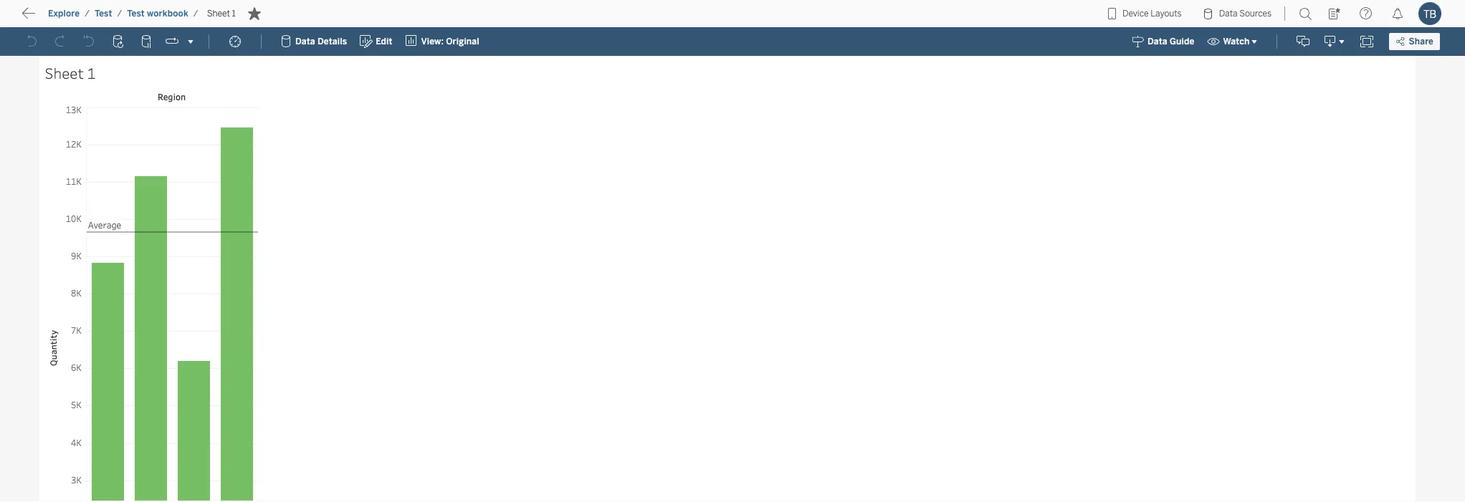 Task type: locate. For each thing, give the bounding box(es) containing it.
to
[[64, 11, 76, 24]]

1 horizontal spatial /
[[117, 9, 122, 19]]

explore / test / test workbook /
[[48, 9, 198, 19]]

3 / from the left
[[193, 9, 198, 19]]

2 horizontal spatial /
[[193, 9, 198, 19]]

0 horizontal spatial test
[[95, 9, 112, 19]]

test
[[95, 9, 112, 19], [127, 9, 145, 19]]

/ left test link
[[85, 9, 90, 19]]

skip
[[37, 11, 62, 24]]

test link
[[94, 8, 113, 19]]

content
[[79, 11, 123, 24]]

sheet 1 element
[[203, 9, 240, 19]]

1 / from the left
[[85, 9, 90, 19]]

sheet
[[207, 9, 230, 19]]

/ left sheet
[[193, 9, 198, 19]]

/ right test link
[[117, 9, 122, 19]]

skip to content
[[37, 11, 123, 24]]

explore link
[[47, 8, 80, 19]]

1 test from the left
[[95, 9, 112, 19]]

1 horizontal spatial test
[[127, 9, 145, 19]]

0 horizontal spatial /
[[85, 9, 90, 19]]

/
[[85, 9, 90, 19], [117, 9, 122, 19], [193, 9, 198, 19]]



Task type: describe. For each thing, give the bounding box(es) containing it.
explore
[[48, 9, 80, 19]]

sheet 1
[[207, 9, 236, 19]]

1
[[232, 9, 236, 19]]

2 / from the left
[[117, 9, 122, 19]]

2 test from the left
[[127, 9, 145, 19]]

test workbook link
[[126, 8, 189, 19]]

workbook
[[147, 9, 188, 19]]

skip to content link
[[34, 8, 146, 27]]



Task type: vqa. For each thing, say whether or not it's contained in the screenshot.
Explore
yes



